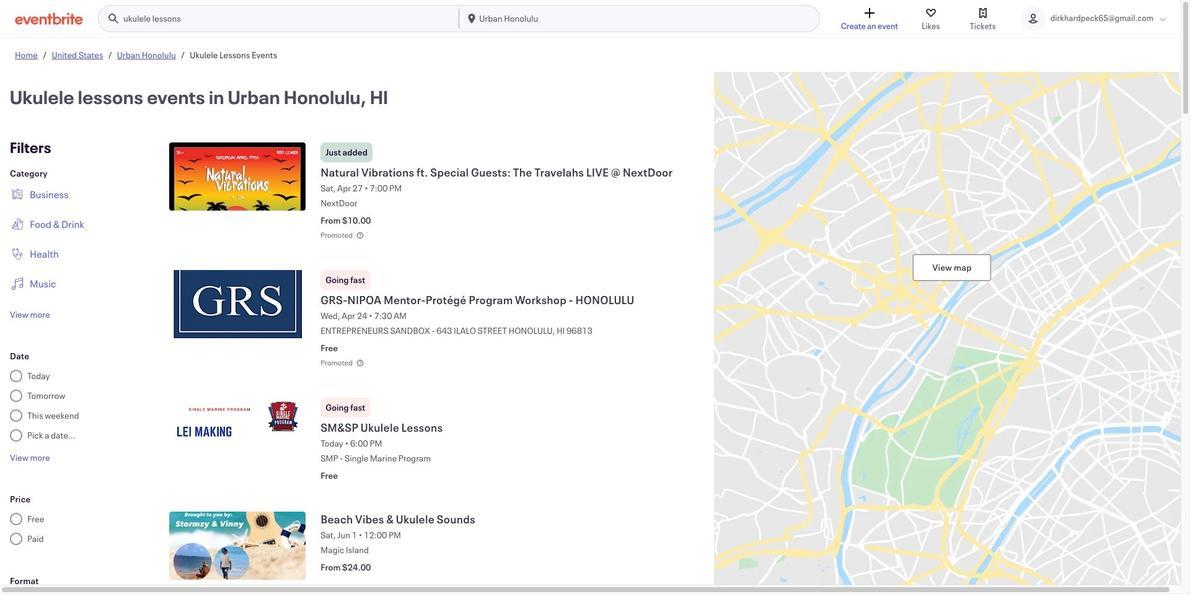 Task type: vqa. For each thing, say whether or not it's contained in the screenshot.
GOOGLE image
no



Task type: locate. For each thing, give the bounding box(es) containing it.
main navigation element
[[98, 5, 820, 32]]

1 vertical spatial view more element
[[10, 452, 50, 464]]

eventbrite image
[[15, 12, 83, 25]]

natural vibrations ft. special guests: the travelahs live @ nextdoor primary image image
[[169, 143, 306, 211]]

beach vibes & ukulele sounds primary image image
[[169, 512, 306, 581]]

0 vertical spatial view more element
[[10, 309, 50, 321]]

view more element
[[10, 309, 50, 321], [10, 452, 50, 464]]



Task type: describe. For each thing, give the bounding box(es) containing it.
2 view more element from the top
[[10, 452, 50, 464]]

1 view more element from the top
[[10, 309, 50, 321]]

sm&sp ukulele lessons primary image image
[[169, 398, 306, 467]]

grs-nipoa mentor-protégé  program workshop - honolulu primary image image
[[169, 270, 306, 339]]



